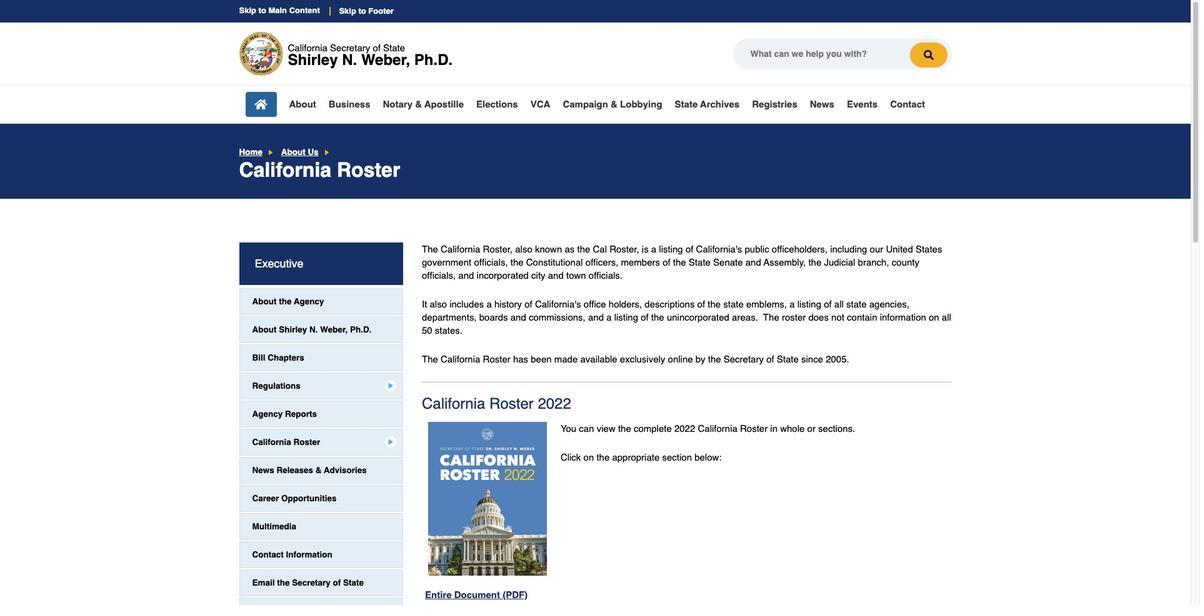Task type: vqa. For each thing, say whether or not it's contained in the screenshot.
documents
no



Task type: locate. For each thing, give the bounding box(es) containing it.
1 vertical spatial weber,
[[320, 325, 348, 334]]

0 horizontal spatial state
[[724, 299, 744, 309]]

lobbying
[[620, 99, 663, 110]]

& left lobbying
[[611, 99, 618, 110]]

ph.d. up 'notary & apostille' 'link'
[[414, 51, 453, 69]]

menu inside shirley n. weber, ph.d. banner
[[245, 92, 925, 117]]

notary & apostille link
[[383, 99, 464, 110]]

0 vertical spatial contact
[[891, 99, 925, 110]]

agency up about shirley n. weber, ph.d.
[[294, 297, 324, 306]]

the right by
[[708, 354, 721, 364]]

0 vertical spatial shirley
[[288, 51, 338, 69]]

as
[[565, 244, 575, 254]]

roster, up members
[[610, 244, 640, 254]]

secretary down information
[[292, 578, 331, 588]]

0 horizontal spatial weber,
[[320, 325, 348, 334]]

1 vertical spatial news
[[252, 466, 274, 475]]

1 horizontal spatial contact
[[891, 99, 925, 110]]

0 horizontal spatial agency
[[252, 409, 283, 419]]

a right 'is'
[[651, 244, 657, 254]]

state inside 'executive' element
[[343, 578, 364, 588]]

state inside the california roster, also known as the cal roster, is a listing of california's public officeholders, including our united states government officials, the constitutional officers, members of the state senate and assembly, the judicial branch, county officials, and incorporated city and town officials.
[[689, 257, 711, 268]]

complete
[[634, 423, 672, 434]]

1 horizontal spatial also
[[515, 244, 533, 254]]

the california roster has been made available exclusively online by the secretary of state since 2005.
[[422, 354, 850, 364]]

1 horizontal spatial all
[[942, 312, 952, 323]]

1 vertical spatial all
[[942, 312, 952, 323]]

listing down holders, on the right of the page
[[614, 312, 638, 323]]

the down emblems,
[[764, 312, 780, 323]]

expand image
[[385, 380, 396, 392], [385, 437, 396, 448]]

roster,
[[483, 244, 513, 254], [610, 244, 640, 254]]

or
[[808, 423, 816, 434]]

content
[[289, 6, 320, 15]]

0 vertical spatial n.
[[342, 51, 357, 69]]

about for about the agency
[[252, 297, 277, 306]]

0 vertical spatial ph.d.
[[414, 51, 453, 69]]

0 horizontal spatial &
[[316, 466, 322, 475]]

0 vertical spatial secretary
[[330, 42, 370, 53]]

2022 up section
[[675, 423, 696, 434]]

roster
[[337, 158, 400, 181], [483, 354, 511, 364], [490, 395, 534, 413], [740, 423, 768, 434], [294, 438, 320, 447]]

roster
[[782, 312, 806, 323]]

of down footer
[[373, 42, 381, 53]]

skip left main at the top of page
[[239, 6, 256, 15]]

opportunities
[[281, 494, 337, 503]]

1 vertical spatial ph.d.
[[350, 325, 372, 334]]

officeholders,
[[772, 244, 828, 254]]

skip left footer
[[339, 6, 356, 16]]

2 expand image from the top
[[385, 437, 396, 448]]

1 vertical spatial n.
[[310, 325, 318, 334]]

& right releases
[[316, 466, 322, 475]]

1 horizontal spatial 2022
[[675, 423, 696, 434]]

agency inside 'link'
[[294, 297, 324, 306]]

officers,
[[586, 257, 619, 268]]

listing right 'is'
[[659, 244, 683, 254]]

0 horizontal spatial officials,
[[422, 270, 456, 281]]

a inside the california roster, also known as the cal roster, is a listing of california's public officeholders, including our united states government officials, the constitutional officers, members of the state senate and assembly, the judicial branch, county officials, and incorporated city and town officials.
[[651, 244, 657, 254]]

1 horizontal spatial skip
[[339, 6, 356, 16]]

expand image inside california roster link
[[385, 437, 396, 448]]

events
[[847, 99, 878, 110]]

weber, up bill chapters link
[[320, 325, 348, 334]]

and down public
[[746, 257, 762, 268]]

2 state from the left
[[847, 299, 867, 309]]

0 horizontal spatial news
[[252, 466, 274, 475]]

menu containing about
[[245, 92, 925, 117]]

of down the contact information link in the left bottom of the page
[[333, 578, 341, 588]]

state
[[724, 299, 744, 309], [847, 299, 867, 309]]

agency down regulations
[[252, 409, 283, 419]]

0 vertical spatial also
[[515, 244, 533, 254]]

news left the 'events'
[[810, 99, 835, 110]]

also inside the california roster, also known as the cal roster, is a listing of california's public officeholders, including our united states government officials, the constitutional officers, members of the state senate and assembly, the judicial branch, county officials, and incorporated city and town officials.
[[515, 244, 533, 254]]

career opportunities
[[252, 494, 337, 503]]

also inside it also includes a history of california's office holders, descriptions of the state emblems, a listing of all state agencies, departments, boards and commissions, and a listing of the unincorporated areas.  the roster does not contain information on all 50 states.
[[430, 299, 447, 309]]

also left known
[[515, 244, 533, 254]]

expand image inside regulations link
[[385, 380, 396, 392]]

commissions,
[[529, 312, 586, 323]]

the down descriptions
[[651, 312, 665, 323]]

to for footer
[[359, 6, 366, 16]]

weber, up 'notary'
[[361, 51, 410, 69]]

1 vertical spatial also
[[430, 299, 447, 309]]

ph.d. inside california secretary of state shirley n. weber, ph.d.
[[414, 51, 453, 69]]

main
[[269, 6, 287, 15]]

1 horizontal spatial california's
[[696, 244, 742, 254]]

1 vertical spatial contact
[[252, 550, 284, 560]]

ph.d. inside about shirley n. weber, ph.d. 'link'
[[350, 325, 372, 334]]

the inside the california roster, also known as the cal roster, is a listing of california's public officeholders, including our united states government officials, the constitutional officers, members of the state senate and assembly, the judicial branch, county officials, and incorporated city and town officials.
[[422, 244, 438, 254]]

skip to main content link
[[239, 6, 320, 15]]

you
[[561, 423, 577, 434]]

2 vertical spatial the
[[422, 354, 438, 364]]

0 horizontal spatial also
[[430, 299, 447, 309]]

us
[[308, 148, 319, 157]]

and down office
[[588, 312, 604, 323]]

officials, down government
[[422, 270, 456, 281]]

all
[[835, 299, 844, 309], [942, 312, 952, 323]]

& right 'notary'
[[415, 99, 422, 110]]

of up 'unincorporated'
[[698, 299, 705, 309]]

about up bill
[[252, 325, 277, 334]]

california roster down the agency reports
[[252, 438, 320, 447]]

state left senate
[[689, 257, 711, 268]]

1 vertical spatial shirley
[[279, 325, 307, 334]]

a down holders, on the right of the page
[[607, 312, 612, 323]]

about inside menu
[[289, 99, 316, 110]]

0 vertical spatial weber,
[[361, 51, 410, 69]]

a up boards
[[487, 299, 492, 309]]

skip to footer link
[[339, 6, 394, 16]]

n. up the business link
[[342, 51, 357, 69]]

agency reports
[[252, 409, 317, 419]]

the inside it also includes a history of california's office holders, descriptions of the state emblems, a listing of all state agencies, departments, boards and commissions, and a listing of the unincorporated areas.  the roster does not contain information on all 50 states.
[[764, 312, 780, 323]]

0 horizontal spatial roster,
[[483, 244, 513, 254]]

to
[[259, 6, 266, 15], [359, 6, 366, 16]]

to left main at the top of page
[[259, 6, 266, 15]]

state up contain
[[847, 299, 867, 309]]

on
[[929, 312, 940, 323], [584, 452, 594, 463]]

state inside california secretary of state shirley n. weber, ph.d.
[[383, 42, 405, 53]]

the inside 'link'
[[279, 297, 292, 306]]

listing up does
[[798, 299, 822, 309]]

& inside news releases & advisories link
[[316, 466, 322, 475]]

0 vertical spatial officials,
[[474, 257, 508, 268]]

0 vertical spatial 2022
[[538, 395, 571, 413]]

1 vertical spatial expand image
[[385, 437, 396, 448]]

1 vertical spatial on
[[584, 452, 594, 463]]

1 horizontal spatial state
[[847, 299, 867, 309]]

1 vertical spatial 2022
[[675, 423, 696, 434]]

california roster inside 'executive' element
[[252, 438, 320, 447]]

you can view the complete 2022 california roster in whole or sections.
[[561, 423, 856, 434]]

listing inside the california roster, also known as the cal roster, is a listing of california's public officeholders, including our united states government officials, the constitutional officers, members of the state senate and assembly, the judicial branch, county officials, and incorporated city and town officials.
[[659, 244, 683, 254]]

california's
[[696, 244, 742, 254], [535, 299, 581, 309]]

on inside it also includes a history of california's office holders, descriptions of the state emblems, a listing of all state agencies, departments, boards and commissions, and a listing of the unincorporated areas.  the roster does not contain information on all 50 states.
[[929, 312, 940, 323]]

secretary down skip to footer
[[330, 42, 370, 53]]

business
[[329, 99, 371, 110]]

events link
[[847, 99, 878, 110]]

registries
[[752, 99, 798, 110]]

0 horizontal spatial to
[[259, 6, 266, 15]]

the right members
[[673, 257, 686, 268]]

1 vertical spatial the
[[764, 312, 780, 323]]

the right as
[[577, 244, 591, 254]]

about for about us
[[281, 148, 306, 157]]

skip
[[239, 6, 256, 15], [339, 6, 356, 16]]

emblems,
[[747, 299, 787, 309]]

of left since
[[767, 354, 775, 364]]

2022 up you
[[538, 395, 571, 413]]

skip to main content
[[239, 6, 320, 15]]

contact inside menu
[[891, 99, 925, 110]]

1 horizontal spatial weber,
[[361, 51, 410, 69]]

news up career
[[252, 466, 274, 475]]

1 vertical spatial secretary
[[724, 354, 764, 364]]

campaign & lobbying link
[[563, 99, 663, 110]]

contact information
[[252, 550, 333, 560]]

0 vertical spatial listing
[[659, 244, 683, 254]]

2 vertical spatial secretary
[[292, 578, 331, 588]]

skip for skip to footer
[[339, 6, 356, 16]]

secretary
[[330, 42, 370, 53], [724, 354, 764, 364], [292, 578, 331, 588]]

state left emblems,
[[724, 299, 744, 309]]

also right it
[[430, 299, 447, 309]]

news for news
[[810, 99, 835, 110]]

1 horizontal spatial agency
[[294, 297, 324, 306]]

state down the contact information link in the left bottom of the page
[[343, 578, 364, 588]]

contact up email
[[252, 550, 284, 560]]

about left the business link
[[289, 99, 316, 110]]

menu
[[245, 92, 925, 117]]

of inside 'executive' element
[[333, 578, 341, 588]]

on right click
[[584, 452, 594, 463]]

0 horizontal spatial listing
[[614, 312, 638, 323]]

california roster down the us on the left top of page
[[239, 158, 400, 181]]

ph.d. down about the agency 'link'
[[350, 325, 372, 334]]

1 expand image from the top
[[385, 380, 396, 392]]

about down executive
[[252, 297, 277, 306]]

1 horizontal spatial on
[[929, 312, 940, 323]]

states
[[916, 244, 943, 254]]

0 horizontal spatial skip
[[239, 6, 256, 15]]

0 horizontal spatial california's
[[535, 299, 581, 309]]

senate
[[714, 257, 743, 268]]

1 vertical spatial officials,
[[422, 270, 456, 281]]

document
[[454, 590, 500, 600]]

1 horizontal spatial to
[[359, 6, 366, 16]]

0 horizontal spatial ph.d.
[[350, 325, 372, 334]]

to for main
[[259, 6, 266, 15]]

to left footer
[[359, 6, 366, 16]]

state down footer
[[383, 42, 405, 53]]

n. up bill chapters link
[[310, 325, 318, 334]]

multimedia link
[[240, 514, 403, 540]]

includes
[[450, 299, 484, 309]]

shirley down about the agency at the left
[[279, 325, 307, 334]]

and
[[746, 257, 762, 268], [459, 270, 474, 281], [548, 270, 564, 281], [511, 312, 526, 323], [588, 312, 604, 323]]

of
[[373, 42, 381, 53], [686, 244, 694, 254], [663, 257, 671, 268], [525, 299, 533, 309], [698, 299, 705, 309], [824, 299, 832, 309], [641, 312, 649, 323], [767, 354, 775, 364], [333, 578, 341, 588]]

roster, up incorporated
[[483, 244, 513, 254]]

california roster link
[[240, 429, 403, 455]]

2 roster, from the left
[[610, 244, 640, 254]]

california secretary of state shirley n. weber, ph.d.
[[288, 42, 453, 69]]

about inside about shirley n. weber, ph.d. 'link'
[[252, 325, 277, 334]]

all right the information
[[942, 312, 952, 323]]

california roster
[[239, 158, 400, 181], [252, 438, 320, 447]]

1 vertical spatial listing
[[798, 299, 822, 309]]

the
[[422, 244, 438, 254], [764, 312, 780, 323], [422, 354, 438, 364]]

the up government
[[422, 244, 438, 254]]

the down 50
[[422, 354, 438, 364]]

1 horizontal spatial officials,
[[474, 257, 508, 268]]

all up not in the bottom right of the page
[[835, 299, 844, 309]]

chapters
[[268, 353, 304, 363]]

news for news releases & advisories
[[252, 466, 274, 475]]

not
[[832, 312, 845, 323]]

news inside 'executive' element
[[252, 466, 274, 475]]

1 horizontal spatial ph.d.
[[414, 51, 453, 69]]

in
[[771, 423, 778, 434]]

1 horizontal spatial listing
[[659, 244, 683, 254]]

contact inside 'executive' element
[[252, 550, 284, 560]]

of right 'is'
[[686, 244, 694, 254]]

2 horizontal spatial &
[[611, 99, 618, 110]]

1 state from the left
[[724, 299, 744, 309]]

section
[[663, 452, 692, 463]]

california's up senate
[[696, 244, 742, 254]]

contact right events link
[[891, 99, 925, 110]]

multimedia
[[252, 522, 296, 531]]

secretary right by
[[724, 354, 764, 364]]

1 vertical spatial california's
[[535, 299, 581, 309]]

officials, up incorporated
[[474, 257, 508, 268]]

by
[[696, 354, 706, 364]]

about inside about the agency 'link'
[[252, 297, 277, 306]]

n.
[[342, 51, 357, 69], [310, 325, 318, 334]]

0 vertical spatial expand image
[[385, 380, 396, 392]]

shirley inside 'link'
[[279, 325, 307, 334]]

news releases & advisories link
[[240, 458, 403, 483]]

about shirley n. weber, ph.d.
[[252, 325, 372, 334]]

about left the us on the left top of page
[[281, 148, 306, 157]]

regulations
[[252, 381, 301, 391]]

california's up the commissions,
[[535, 299, 581, 309]]

1 horizontal spatial n.
[[342, 51, 357, 69]]

0 vertical spatial the
[[422, 244, 438, 254]]

n. inside california secretary of state shirley n. weber, ph.d.
[[342, 51, 357, 69]]

career opportunities link
[[240, 486, 403, 511]]

the down 'officeholders,'
[[809, 257, 822, 268]]

0 horizontal spatial contact
[[252, 550, 284, 560]]

bill
[[252, 353, 265, 363]]

whole
[[781, 423, 805, 434]]

1 horizontal spatial news
[[810, 99, 835, 110]]

0 horizontal spatial 2022
[[538, 395, 571, 413]]

of right 'history'
[[525, 299, 533, 309]]

contain
[[847, 312, 878, 323]]

california
[[288, 42, 328, 53], [239, 158, 331, 181], [441, 244, 480, 254], [441, 354, 480, 364], [422, 395, 485, 413], [698, 423, 738, 434], [252, 438, 291, 447]]

county
[[892, 257, 920, 268]]

california's inside the california roster, also known as the cal roster, is a listing of california's public officeholders, including our united states government officials, the constitutional officers, members of the state senate and assembly, the judicial branch, county officials, and incorporated city and town officials.
[[696, 244, 742, 254]]

0 horizontal spatial n.
[[310, 325, 318, 334]]

1 vertical spatial california roster
[[252, 438, 320, 447]]

officials.
[[589, 270, 623, 281]]

0 vertical spatial california's
[[696, 244, 742, 254]]

expand image for california roster
[[385, 437, 396, 448]]

unincorporated
[[667, 312, 730, 323]]

0 vertical spatial on
[[929, 312, 940, 323]]

a up roster
[[790, 299, 795, 309]]

government
[[422, 257, 472, 268]]

1 horizontal spatial &
[[415, 99, 422, 110]]

a
[[651, 244, 657, 254], [487, 299, 492, 309], [790, 299, 795, 309], [607, 312, 612, 323]]

0 horizontal spatial all
[[835, 299, 844, 309]]

1 horizontal spatial roster,
[[610, 244, 640, 254]]

50
[[422, 325, 433, 336]]

skip for skip to main content
[[239, 6, 256, 15]]

the down executive link at the left top of the page
[[279, 297, 292, 306]]

2 horizontal spatial listing
[[798, 299, 822, 309]]

0 vertical spatial agency
[[294, 297, 324, 306]]

on right the information
[[929, 312, 940, 323]]

0 vertical spatial news
[[810, 99, 835, 110]]

shirley up about link
[[288, 51, 338, 69]]

1 vertical spatial agency
[[252, 409, 283, 419]]

news inside menu
[[810, 99, 835, 110]]



Task type: describe. For each thing, give the bounding box(es) containing it.
footer
[[369, 6, 394, 16]]

city
[[532, 270, 546, 281]]

is
[[642, 244, 649, 254]]

click on the appropriate section below:
[[561, 452, 722, 463]]

california roster cover image
[[428, 422, 547, 576]]

of up does
[[824, 299, 832, 309]]

california inside california roster link
[[252, 438, 291, 447]]

about for about
[[289, 99, 316, 110]]

about link
[[289, 99, 316, 110]]

What can we help you with? text field
[[733, 38, 952, 69]]

assembly,
[[764, 257, 806, 268]]

state archives link
[[675, 99, 740, 110]]

(pdf)
[[503, 590, 528, 600]]

email the secretary of state
[[252, 578, 364, 588]]

0 vertical spatial california roster
[[239, 158, 400, 181]]

including
[[831, 244, 868, 254]]

of down holders, on the right of the page
[[641, 312, 649, 323]]

2005.
[[826, 354, 850, 364]]

bill chapters link
[[240, 345, 403, 371]]

our
[[870, 244, 884, 254]]

apostille
[[425, 99, 464, 110]]

departments,
[[422, 312, 477, 323]]

about us link
[[281, 148, 319, 157]]

available
[[581, 354, 618, 364]]

secretary inside california secretary of state shirley n. weber, ph.d.
[[330, 42, 370, 53]]

releases
[[277, 466, 313, 475]]

descriptions
[[645, 299, 695, 309]]

information
[[880, 312, 927, 323]]

can
[[579, 423, 594, 434]]

of inside california secretary of state shirley n. weber, ph.d.
[[373, 42, 381, 53]]

skip-content element
[[239, 6, 952, 16]]

known
[[535, 244, 562, 254]]

about for about shirley n. weber, ph.d.
[[252, 325, 277, 334]]

the great seal of the state of california image
[[239, 32, 283, 76]]

contact link
[[891, 99, 925, 110]]

vca
[[531, 99, 551, 110]]

entire document (pdf)
[[425, 590, 528, 600]]

skip to footer
[[339, 6, 394, 16]]

roster inside 'executive' element
[[294, 438, 320, 447]]

2 vertical spatial listing
[[614, 312, 638, 323]]

united
[[886, 244, 913, 254]]

entire
[[425, 590, 452, 600]]

campaign
[[563, 99, 608, 110]]

sections.
[[819, 423, 856, 434]]

& for apostille
[[415, 99, 422, 110]]

reports
[[285, 409, 317, 419]]

the up 'unincorporated'
[[708, 299, 721, 309]]

shirley n. weber, ph.d. banner
[[0, 0, 1191, 124]]

shirley inside california secretary of state shirley n. weber, ph.d.
[[288, 51, 338, 69]]

email the secretary of state link
[[240, 570, 403, 596]]

contact for contact
[[891, 99, 925, 110]]

1 roster, from the left
[[483, 244, 513, 254]]

state left archives
[[675, 99, 698, 110]]

of right members
[[663, 257, 671, 268]]

and down 'history'
[[511, 312, 526, 323]]

home
[[239, 148, 263, 157]]

view
[[597, 423, 616, 434]]

the for the california roster has been made available exclusively online by the secretary of state since 2005.
[[422, 354, 438, 364]]

executive
[[255, 257, 304, 270]]

and down government
[[459, 270, 474, 281]]

holders,
[[609, 299, 642, 309]]

agencies,
[[870, 299, 910, 309]]

n. inside 'link'
[[310, 325, 318, 334]]

elections link
[[477, 99, 518, 110]]

below:
[[695, 452, 722, 463]]

about the agency
[[252, 297, 324, 306]]

state left since
[[777, 354, 799, 364]]

weber, inside california secretary of state shirley n. weber, ph.d.
[[361, 51, 410, 69]]

business link
[[329, 99, 371, 110]]

cal
[[593, 244, 607, 254]]

the right view
[[618, 423, 631, 434]]

the right email
[[277, 578, 290, 588]]

about shirley n. weber, ph.d. link
[[240, 317, 403, 343]]

news releases & advisories
[[252, 466, 367, 475]]

made
[[555, 354, 578, 364]]

the for the california roster, also known as the cal roster, is a listing of california's public officeholders, including our united states government officials, the constitutional officers, members of the state senate and assembly, the judicial branch, county officials, and incorporated city and town officials.
[[422, 244, 438, 254]]

california inside the california roster, also known as the cal roster, is a listing of california's public officeholders, including our united states government officials, the constitutional officers, members of the state senate and assembly, the judicial branch, county officials, and incorporated city and town officials.
[[441, 244, 480, 254]]

elections
[[477, 99, 518, 110]]

vca link
[[531, 99, 551, 110]]

notary
[[383, 99, 413, 110]]

weber, inside 'link'
[[320, 325, 348, 334]]

public
[[745, 244, 770, 254]]

history
[[495, 299, 522, 309]]

office
[[584, 299, 606, 309]]

exclusively
[[620, 354, 666, 364]]

online
[[668, 354, 693, 364]]

california inside california secretary of state shirley n. weber, ph.d.
[[288, 42, 328, 53]]

california roster 2022
[[422, 395, 571, 413]]

& for lobbying
[[611, 99, 618, 110]]

email
[[252, 578, 275, 588]]

notary & apostille
[[383, 99, 464, 110]]

has
[[513, 354, 528, 364]]

boards
[[479, 312, 508, 323]]

agency reports link
[[240, 401, 403, 427]]

contact information link
[[240, 542, 403, 568]]

advisories
[[324, 466, 367, 475]]

click
[[561, 452, 581, 463]]

been
[[531, 354, 552, 364]]

appropriate
[[612, 452, 660, 463]]

state archives
[[675, 99, 740, 110]]

0 vertical spatial all
[[835, 299, 844, 309]]

contact for contact information
[[252, 550, 284, 560]]

the california roster, also known as the cal roster, is a listing of california's public officeholders, including our united states government officials, the constitutional officers, members of the state senate and assembly, the judicial branch, county officials, and incorporated city and town officials.
[[422, 244, 943, 281]]

executive element
[[239, 243, 403, 605]]

expand image for regulations
[[385, 380, 396, 392]]

and down constitutional
[[548, 270, 564, 281]]

it
[[422, 299, 427, 309]]

bill chapters
[[252, 353, 304, 363]]

california's inside it also includes a history of california's office holders, descriptions of the state emblems, a listing of all state agencies, departments, boards and commissions, and a listing of the unincorporated areas.  the roster does not contain information on all 50 states.
[[535, 299, 581, 309]]

does
[[809, 312, 829, 323]]

executive link
[[255, 257, 304, 270]]

news link
[[810, 99, 835, 110]]

secretary inside 'executive' element
[[292, 578, 331, 588]]

town
[[567, 270, 586, 281]]

the up incorporated
[[511, 257, 524, 268]]

0 horizontal spatial on
[[584, 452, 594, 463]]

the down view
[[597, 452, 610, 463]]

since
[[802, 354, 824, 364]]

it also includes a history of california's office holders, descriptions of the state emblems, a listing of all state agencies, departments, boards and commissions, and a listing of the unincorporated areas.  the roster does not contain information on all 50 states.
[[422, 299, 952, 336]]



